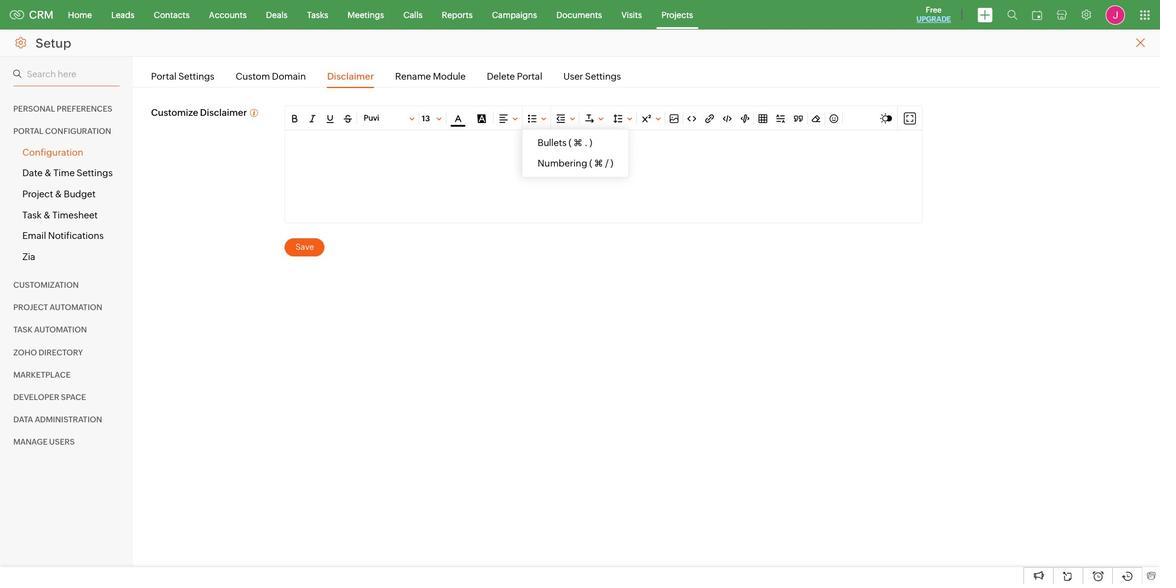 Task type: describe. For each thing, give the bounding box(es) containing it.
calls
[[404, 10, 423, 20]]

search element
[[1000, 0, 1025, 30]]

tasks link
[[297, 0, 338, 29]]

contacts link
[[144, 0, 199, 29]]

visits link
[[612, 0, 652, 29]]

crm link
[[10, 8, 54, 21]]

free upgrade
[[917, 5, 951, 24]]

reports
[[442, 10, 473, 20]]

home link
[[58, 0, 102, 29]]

tasks
[[307, 10, 328, 20]]

crm
[[29, 8, 54, 21]]

profile image
[[1106, 5, 1125, 24]]

contacts
[[154, 10, 190, 20]]

deals link
[[256, 0, 297, 29]]



Task type: vqa. For each thing, say whether or not it's contained in the screenshot.
Company Details link to the bottom
no



Task type: locate. For each thing, give the bounding box(es) containing it.
search image
[[1007, 10, 1018, 20]]

deals
[[266, 10, 288, 20]]

meetings
[[348, 10, 384, 20]]

home
[[68, 10, 92, 20]]

upgrade
[[917, 15, 951, 24]]

create menu element
[[970, 0, 1000, 29]]

documents link
[[547, 0, 612, 29]]

meetings link
[[338, 0, 394, 29]]

create menu image
[[978, 8, 993, 22]]

campaigns link
[[482, 0, 547, 29]]

profile element
[[1099, 0, 1132, 29]]

campaigns
[[492, 10, 537, 20]]

projects link
[[652, 0, 703, 29]]

reports link
[[432, 0, 482, 29]]

projects
[[661, 10, 693, 20]]

accounts link
[[199, 0, 256, 29]]

accounts
[[209, 10, 247, 20]]

leads link
[[102, 0, 144, 29]]

documents
[[556, 10, 602, 20]]

visits
[[621, 10, 642, 20]]

calendar image
[[1032, 10, 1042, 20]]

leads
[[111, 10, 135, 20]]

calls link
[[394, 0, 432, 29]]

free
[[926, 5, 942, 15]]



